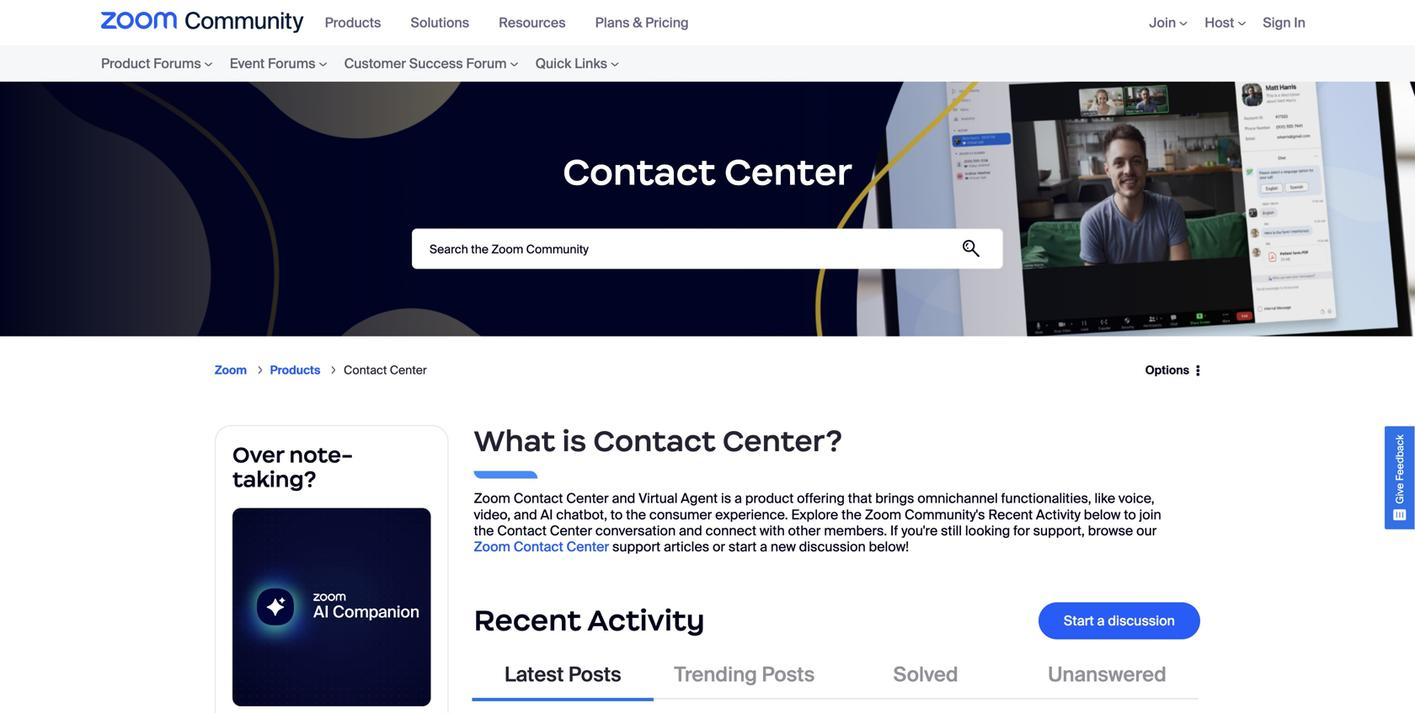 Task type: describe. For each thing, give the bounding box(es) containing it.
functionalities,
[[1002, 490, 1092, 508]]

host
[[1205, 14, 1235, 32]]

product forums link
[[101, 46, 221, 82]]

2 horizontal spatial the
[[842, 506, 862, 524]]

for
[[1014, 522, 1031, 540]]

looking
[[966, 522, 1011, 540]]

sign in
[[1264, 14, 1306, 32]]

is inside the zoom contact center and virtual agent is a product offering that brings omnichannel functionalities, like voice, video, and ai chatbot, to the consumer experience. explore the zoom community's recent activity below to join the contact center conversation and connect with other members. if you're still looking for support, browse our zoom contact center support articles or start a new discussion below!
[[721, 490, 732, 508]]

plans & pricing link
[[596, 14, 702, 32]]

forum
[[466, 55, 507, 72]]

explore
[[792, 506, 839, 524]]

conversation
[[596, 522, 676, 540]]

1 vertical spatial products
[[270, 363, 321, 378]]

sign in link
[[1264, 14, 1306, 32]]

join
[[1150, 14, 1177, 32]]

forums for event forums
[[268, 55, 316, 72]]

latest
[[505, 662, 564, 688]]

0 horizontal spatial the
[[474, 522, 494, 540]]

1 horizontal spatial discussion
[[1108, 612, 1176, 630]]

center?
[[723, 423, 843, 460]]

below
[[1084, 506, 1121, 524]]

posts for trending posts
[[762, 662, 815, 688]]

event forums
[[230, 55, 316, 72]]

or
[[713, 539, 726, 556]]

discussion inside the zoom contact center and virtual agent is a product offering that brings omnichannel functionalities, like voice, video, and ai chatbot, to the consumer experience. explore the zoom community's recent activity below to join the contact center conversation and connect with other members. if you're still looking for support, browse our zoom contact center support articles or start a new discussion below!
[[799, 539, 866, 556]]

0 horizontal spatial and
[[514, 506, 537, 524]]

2 horizontal spatial and
[[679, 522, 703, 540]]

what is contact center?
[[474, 423, 843, 460]]

options
[[1146, 363, 1190, 378]]

start
[[1064, 612, 1095, 630]]

event
[[230, 55, 265, 72]]

1 horizontal spatial the
[[626, 506, 646, 524]]

forums for product forums
[[153, 55, 201, 72]]

1 vertical spatial contact center
[[344, 363, 427, 378]]

&
[[633, 14, 642, 32]]

1 vertical spatial recent
[[474, 603, 582, 639]]

what
[[474, 423, 556, 460]]

you're
[[902, 522, 938, 540]]

experience.
[[716, 506, 788, 524]]

event forums link
[[221, 46, 336, 82]]

posts for latest posts
[[569, 662, 622, 688]]

virtual
[[639, 490, 678, 508]]

trending posts
[[674, 662, 815, 688]]

0 vertical spatial contact center
[[563, 149, 853, 195]]

start
[[729, 539, 757, 556]]

quick
[[536, 55, 572, 72]]

chatbot,
[[556, 506, 608, 524]]

members.
[[824, 522, 887, 540]]

if
[[891, 522, 899, 540]]

quick links
[[536, 55, 608, 72]]

join link
[[1150, 14, 1188, 32]]

agent
[[681, 490, 718, 508]]

unanswered
[[1049, 662, 1167, 688]]

articles
[[664, 539, 710, 556]]

latest posts
[[505, 662, 622, 688]]



Task type: vqa. For each thing, say whether or not it's contained in the screenshot.
bottom Contact Center
yes



Task type: locate. For each thing, give the bounding box(es) containing it.
posts
[[569, 662, 622, 688], [762, 662, 815, 688]]

menu bar containing products
[[317, 0, 710, 46]]

start a discussion link
[[1039, 603, 1201, 640]]

offering
[[797, 490, 845, 508]]

0 horizontal spatial is
[[563, 423, 587, 460]]

posts down recent activity
[[569, 662, 622, 688]]

connect
[[706, 522, 757, 540]]

brings
[[876, 490, 915, 508]]

0 horizontal spatial products link
[[270, 363, 321, 378]]

plans
[[596, 14, 630, 32]]

to
[[611, 506, 623, 524], [1124, 506, 1137, 524]]

product forums
[[101, 55, 201, 72]]

products
[[325, 14, 381, 32], [270, 363, 321, 378]]

menu bar containing join
[[1125, 0, 1315, 46]]

that
[[848, 490, 873, 508]]

0 vertical spatial products link
[[325, 14, 394, 32]]

1 horizontal spatial is
[[721, 490, 732, 508]]

2 vertical spatial a
[[1098, 612, 1105, 630]]

0 vertical spatial recent
[[989, 506, 1033, 524]]

1 horizontal spatial posts
[[762, 662, 815, 688]]

2 to from the left
[[1124, 506, 1137, 524]]

start a discussion
[[1064, 612, 1176, 630]]

1 horizontal spatial and
[[612, 490, 636, 508]]

products link right zoom link
[[270, 363, 321, 378]]

pricing
[[646, 14, 689, 32]]

customer success forum
[[344, 55, 507, 72]]

zoom link
[[215, 363, 247, 378]]

discussion
[[799, 539, 866, 556], [1108, 612, 1176, 630]]

1 forums from the left
[[153, 55, 201, 72]]

options button
[[1135, 354, 1201, 387]]

contact
[[563, 149, 716, 195], [344, 363, 387, 378], [594, 423, 716, 460], [514, 490, 563, 508], [497, 522, 547, 540], [514, 539, 564, 556]]

and left virtual
[[612, 490, 636, 508]]

solutions
[[411, 14, 469, 32]]

forums right event
[[268, 55, 316, 72]]

1 to from the left
[[611, 506, 623, 524]]

recent inside the zoom contact center and virtual agent is a product offering that brings omnichannel functionalities, like voice, video, and ai chatbot, to the consumer experience. explore the zoom community's recent activity below to join the contact center conversation and connect with other members. if you're still looking for support, browse our zoom contact center support articles or start a new discussion below!
[[989, 506, 1033, 524]]

links
[[575, 55, 608, 72]]

products right zoom link
[[270, 363, 321, 378]]

0 vertical spatial a
[[735, 490, 742, 508]]

product
[[101, 55, 150, 72]]

1 horizontal spatial products
[[325, 14, 381, 32]]

heading
[[474, 426, 1201, 442]]

Search text field
[[412, 229, 1004, 269]]

customer success forum link
[[336, 46, 527, 82]]

note-
[[289, 442, 353, 469]]

0 horizontal spatial to
[[611, 506, 623, 524]]

a
[[735, 490, 742, 508], [760, 539, 768, 556], [1098, 612, 1105, 630]]

host link
[[1205, 14, 1247, 32]]

zoom contact center link
[[474, 539, 613, 556]]

support,
[[1034, 522, 1085, 540]]

1 horizontal spatial products link
[[325, 14, 394, 32]]

the
[[626, 506, 646, 524], [842, 506, 862, 524], [474, 522, 494, 540]]

a right start
[[1098, 612, 1105, 630]]

products inside menu bar
[[325, 14, 381, 32]]

2 horizontal spatial a
[[1098, 612, 1105, 630]]

below!
[[869, 539, 909, 556]]

None submit
[[952, 230, 991, 268]]

center
[[725, 149, 853, 195], [390, 363, 427, 378], [566, 490, 609, 508], [550, 522, 593, 540], [567, 539, 609, 556]]

and
[[612, 490, 636, 508], [514, 506, 537, 524], [679, 522, 703, 540]]

resources
[[499, 14, 566, 32]]

forums down community.title image
[[153, 55, 201, 72]]

browse
[[1088, 522, 1134, 540]]

success
[[409, 55, 463, 72]]

plans & pricing
[[596, 14, 689, 32]]

community.title image
[[101, 12, 304, 34]]

recent activity
[[474, 603, 705, 639]]

product
[[746, 490, 794, 508]]

1 posts from the left
[[569, 662, 622, 688]]

to left join
[[1124, 506, 1137, 524]]

0 horizontal spatial a
[[735, 490, 742, 508]]

recent left support,
[[989, 506, 1033, 524]]

taking?
[[233, 466, 316, 493]]

activity inside the zoom contact center and virtual agent is a product offering that brings omnichannel functionalities, like voice, video, and ai chatbot, to the consumer experience. explore the zoom community's recent activity below to join the contact center conversation and connect with other members. if you're still looking for support, browse our zoom contact center support articles or start a new discussion below!
[[1037, 506, 1081, 524]]

products link up the "customer"
[[325, 14, 394, 32]]

support
[[613, 539, 661, 556]]

solutions link
[[411, 14, 482, 32]]

with
[[760, 522, 785, 540]]

zoom
[[215, 363, 247, 378], [474, 490, 511, 508], [865, 506, 902, 524], [474, 539, 511, 556]]

0 horizontal spatial forums
[[153, 55, 201, 72]]

0 horizontal spatial discussion
[[799, 539, 866, 556]]

the right explore
[[842, 506, 862, 524]]

list containing zoom
[[215, 349, 1135, 392]]

solved
[[894, 662, 959, 688]]

sign
[[1264, 14, 1291, 32]]

discussion right start
[[1108, 612, 1176, 630]]

our
[[1137, 522, 1157, 540]]

products link
[[325, 14, 394, 32], [270, 363, 321, 378]]

activity down support on the left bottom
[[588, 603, 705, 639]]

0 vertical spatial is
[[563, 423, 587, 460]]

a left new
[[760, 539, 768, 556]]

resources link
[[499, 14, 579, 32]]

list
[[215, 349, 1135, 392]]

1 vertical spatial a
[[760, 539, 768, 556]]

products link inside list
[[270, 363, 321, 378]]

0 horizontal spatial products
[[270, 363, 321, 378]]

1 horizontal spatial activity
[[1037, 506, 1081, 524]]

1 vertical spatial discussion
[[1108, 612, 1176, 630]]

other
[[788, 522, 821, 540]]

the left ai
[[474, 522, 494, 540]]

recent
[[989, 506, 1033, 524], [474, 603, 582, 639]]

0 horizontal spatial posts
[[569, 662, 622, 688]]

over
[[233, 442, 284, 469]]

0 horizontal spatial activity
[[588, 603, 705, 639]]

in
[[1295, 14, 1306, 32]]

0 vertical spatial activity
[[1037, 506, 1081, 524]]

like
[[1095, 490, 1116, 508]]

1 horizontal spatial contact center
[[563, 149, 853, 195]]

video,
[[474, 506, 511, 524]]

0 horizontal spatial contact center
[[344, 363, 427, 378]]

1 vertical spatial products link
[[270, 363, 321, 378]]

discussion down explore
[[799, 539, 866, 556]]

2 posts from the left
[[762, 662, 815, 688]]

zoom contact center and virtual agent is a product offering that brings omnichannel functionalities, like voice, video, and ai chatbot, to the consumer experience. explore the zoom community's recent activity below to join the contact center conversation and connect with other members. if you're still looking for support, browse our zoom contact center support articles or start a new discussion below!
[[474, 490, 1162, 556]]

menu bar
[[317, 0, 710, 46], [1125, 0, 1315, 46], [67, 46, 662, 82]]

join
[[1140, 506, 1162, 524]]

and left ai
[[514, 506, 537, 524]]

community's
[[905, 506, 986, 524]]

is right 'agent'
[[721, 490, 732, 508]]

consumer
[[650, 506, 712, 524]]

1 vertical spatial is
[[721, 490, 732, 508]]

customer
[[344, 55, 406, 72]]

over note- taking?
[[233, 442, 353, 493]]

recent up latest
[[474, 603, 582, 639]]

posts right trending
[[762, 662, 815, 688]]

0 vertical spatial products
[[325, 14, 381, 32]]

menu bar containing product forums
[[67, 46, 662, 82]]

trending
[[674, 662, 757, 688]]

ai
[[541, 506, 553, 524]]

a left product
[[735, 490, 742, 508]]

still
[[941, 522, 962, 540]]

2 forums from the left
[[268, 55, 316, 72]]

products up the "customer"
[[325, 14, 381, 32]]

1 horizontal spatial recent
[[989, 506, 1033, 524]]

is
[[563, 423, 587, 460], [721, 490, 732, 508]]

1 horizontal spatial forums
[[268, 55, 316, 72]]

is right what
[[563, 423, 587, 460]]

1 horizontal spatial to
[[1124, 506, 1137, 524]]

0 vertical spatial discussion
[[799, 539, 866, 556]]

to right chatbot,
[[611, 506, 623, 524]]

activity right for
[[1037, 506, 1081, 524]]

voice,
[[1119, 490, 1155, 508]]

new
[[771, 539, 796, 556]]

quick links link
[[527, 46, 628, 82]]

activity
[[1037, 506, 1081, 524], [588, 603, 705, 639]]

1 vertical spatial activity
[[588, 603, 705, 639]]

and left the or
[[679, 522, 703, 540]]

omnichannel
[[918, 490, 998, 508]]

the up support on the left bottom
[[626, 506, 646, 524]]

0 horizontal spatial recent
[[474, 603, 582, 639]]

1 horizontal spatial a
[[760, 539, 768, 556]]



